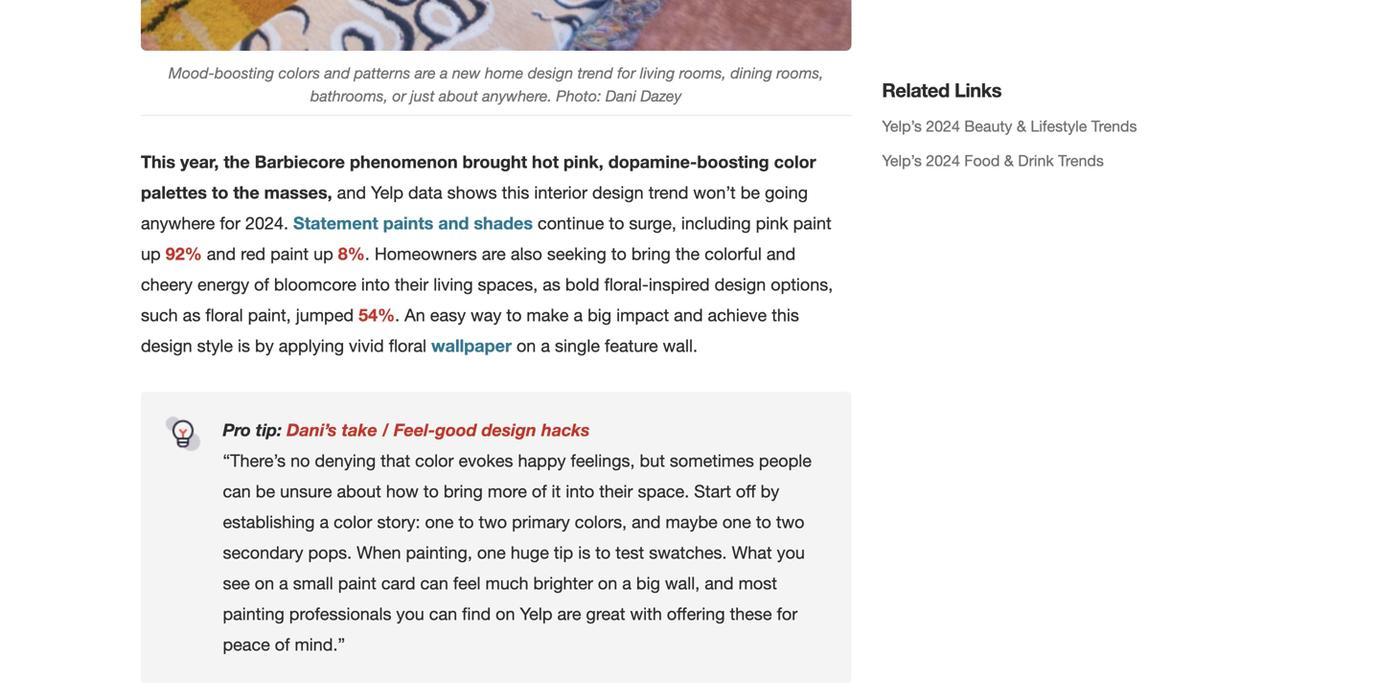 Task type: vqa. For each thing, say whether or not it's contained in the screenshot.
formoosa image
no



Task type: describe. For each thing, give the bounding box(es) containing it.
about inside "there's no denying that color evokes happy feelings, but sometimes people can be unsure about how to bring more of it into their space. start off by establishing a color story: one to two primary colors, and maybe one to two secondary pops. when painting, one huge tip is to test swatches. what you see on a small paint card can feel much brighter on a big wall, and most painting professionals you can find on yelp are great with offering these for peace of mind."
[[337, 482, 381, 502]]

test
[[616, 543, 644, 563]]

8%
[[338, 244, 365, 264]]

interior
[[534, 183, 588, 203]]

peace
[[223, 635, 270, 655]]

to inside continue to surge, including pink paint up
[[609, 213, 624, 234]]

2 horizontal spatial one
[[723, 513, 751, 533]]

people
[[759, 451, 812, 471]]

to inside ". an easy way to make a big impact and achieve this design style is by applying vivid floral"
[[507, 305, 522, 326]]

going
[[765, 183, 808, 203]]

bold
[[566, 275, 600, 295]]

paint inside continue to surge, including pink paint up
[[793, 213, 832, 234]]

are inside "there's no denying that color evokes happy feelings, but sometimes people can be unsure about how to bring more of it into their space. start off by establishing a color story: one to two primary colors, and maybe one to two secondary pops. when painting, one huge tip is to test swatches. what you see on a small paint card can feel much brighter on a big wall, and most painting professionals you can find on yelp are great with offering these for peace of mind."
[[557, 605, 581, 625]]

design inside and yelp data shows this interior design trend won't be going anywhere for 2024.
[[592, 183, 644, 203]]

cheery
[[141, 275, 193, 295]]

data
[[408, 183, 443, 203]]

and right the wall, at the bottom of page
[[705, 574, 734, 594]]

inspired
[[649, 275, 710, 295]]

barbiecore
[[255, 152, 345, 172]]

bloomcore
[[274, 275, 356, 295]]

their inside '. homeowners are also seeking to bring the colorful and cheery energy of bloomcore into their living spaces, as bold floral-inspired design options, such as floral paint, jumped'
[[395, 275, 429, 295]]

sometimes
[[670, 451, 754, 471]]

1 horizontal spatial one
[[477, 543, 506, 563]]

a down test
[[622, 574, 632, 594]]

92% and red paint up 8%
[[166, 244, 365, 264]]

drink
[[1018, 152, 1054, 170]]

into inside "there's no denying that color evokes happy feelings, but sometimes people can be unsure about how to bring more of it into their space. start off by establishing a color story: one to two primary colors, and maybe one to two secondary pops. when painting, one huge tip is to test swatches. what you see on a small paint card can feel much brighter on a big wall, and most painting professionals you can find on yelp are great with offering these for peace of mind."
[[566, 482, 595, 502]]

a inside mood-boosting colors and patterns are a new home design trend for living rooms, dining rooms, bathrooms, or just about anywhere. photo: dani dazey
[[440, 64, 448, 82]]

wall.
[[663, 336, 698, 356]]

seeking
[[547, 244, 607, 264]]

1 horizontal spatial you
[[777, 543, 805, 563]]

this inside and yelp data shows this interior design trend won't be going anywhere for 2024.
[[502, 183, 530, 203]]

evokes
[[459, 451, 513, 471]]

. an easy way to make a big impact and achieve this design style is by applying vivid floral
[[141, 305, 799, 356]]

take
[[342, 420, 378, 441]]

1 vertical spatial as
[[183, 305, 201, 326]]

shades
[[474, 213, 533, 234]]

statement paints and shades
[[293, 213, 533, 234]]

2024 for beauty
[[926, 117, 960, 135]]

0 vertical spatial the
[[224, 152, 250, 172]]

more
[[488, 482, 527, 502]]

is inside "there's no denying that color evokes happy feelings, but sometimes people can be unsure about how to bring more of it into their space. start off by establishing a color story: one to two primary colors, and maybe one to two secondary pops. when painting, one huge tip is to test swatches. what you see on a small paint card can feel much brighter on a big wall, and most painting professionals you can find on yelp are great with offering these for peace of mind."
[[578, 543, 591, 563]]

. for homeowners
[[365, 244, 370, 264]]

to inside this year, the barbiecore phenomenon brought hot pink, dopamine-boosting color palettes to the masses,
[[212, 182, 228, 203]]

patterns
[[354, 64, 411, 82]]

on right the find
[[496, 605, 515, 625]]

space.
[[638, 482, 690, 502]]

tip
[[554, 543, 573, 563]]

pink,
[[564, 152, 604, 172]]

1 rooms, from the left
[[679, 64, 727, 82]]

1 vertical spatial color
[[415, 451, 454, 471]]

it
[[552, 482, 561, 502]]

impact
[[617, 305, 669, 326]]

1 vertical spatial of
[[532, 482, 547, 502]]

hot
[[532, 152, 559, 172]]

floral-
[[604, 275, 649, 295]]

related
[[882, 79, 950, 102]]

feel-
[[394, 420, 435, 441]]

and inside ". an easy way to make a big impact and achieve this design style is by applying vivid floral"
[[674, 305, 703, 326]]

this year, the barbiecore phenomenon brought hot pink, dopamine-boosting color palettes to the masses,
[[141, 152, 816, 203]]

to up what at the bottom of the page
[[756, 513, 772, 533]]

off
[[736, 482, 756, 502]]

bathrooms,
[[311, 87, 388, 105]]

dining
[[731, 64, 773, 82]]

2 rooms, from the left
[[777, 64, 824, 82]]

1 two from the left
[[479, 513, 507, 533]]

to right how
[[424, 482, 439, 502]]

0 horizontal spatial color
[[334, 513, 372, 533]]

paint inside 92% and red paint up 8%
[[270, 244, 309, 264]]

up inside continue to surge, including pink paint up
[[141, 244, 161, 264]]

mood-boosting colors and patterns are a new home design trend for living rooms, dining rooms, bathrooms, or just about anywhere. photo: dani dazey
[[169, 64, 824, 105]]

"there's
[[223, 451, 286, 471]]

living inside mood-boosting colors and patterns are a new home design trend for living rooms, dining rooms, bathrooms, or just about anywhere. photo: dani dazey
[[640, 64, 675, 82]]

masses,
[[264, 182, 332, 203]]

colors
[[279, 64, 320, 82]]

dazey
[[641, 87, 682, 105]]

card
[[381, 574, 416, 594]]

and down shows
[[438, 213, 469, 234]]

small
[[293, 574, 333, 594]]

achieve
[[708, 305, 767, 326]]

including
[[682, 213, 751, 234]]

new
[[452, 64, 481, 82]]

homeowners
[[375, 244, 477, 264]]

design inside mood-boosting colors and patterns are a new home design trend for living rooms, dining rooms, bathrooms, or just about anywhere. photo: dani dazey
[[528, 64, 573, 82]]

such
[[141, 305, 178, 326]]

for inside and yelp data shows this interior design trend won't be going anywhere for 2024.
[[220, 213, 241, 234]]

yelp inside "there's no denying that color evokes happy feelings, but sometimes people can be unsure about how to bring more of it into their space. start off by establishing a color story: one to two primary colors, and maybe one to two secondary pops. when painting, one huge tip is to test swatches. what you see on a small paint card can feel much brighter on a big wall, and most painting professionals you can find on yelp are great with offering these for peace of mind."
[[520, 605, 553, 625]]

up inside 92% and red paint up 8%
[[314, 244, 333, 264]]

painting
[[223, 605, 285, 625]]

feature
[[605, 336, 658, 356]]

color inside this year, the barbiecore phenomenon brought hot pink, dopamine-boosting color palettes to the masses,
[[774, 152, 816, 172]]

continue
[[538, 213, 604, 234]]

mood-
[[169, 64, 215, 82]]

huge
[[511, 543, 549, 563]]

trends for yelp's 2024 food & drink trends
[[1058, 152, 1104, 170]]

by inside "there's no denying that color evokes happy feelings, but sometimes people can be unsure about how to bring more of it into their space. start off by establishing a color story: one to two primary colors, and maybe one to two secondary pops. when painting, one huge tip is to test swatches. what you see on a small paint card can feel much brighter on a big wall, and most painting professionals you can find on yelp are great with offering these for peace of mind."
[[761, 482, 780, 502]]

bring inside '. homeowners are also seeking to bring the colorful and cheery energy of bloomcore into their living spaces, as bold floral-inspired design options, such as floral paint, jumped'
[[632, 244, 671, 264]]

much
[[486, 574, 529, 594]]

0 horizontal spatial one
[[425, 513, 454, 533]]

into inside '. homeowners are also seeking to bring the colorful and cheery energy of bloomcore into their living spaces, as bold floral-inspired design options, such as floral paint, jumped'
[[361, 275, 390, 295]]

easy
[[430, 305, 466, 326]]

about inside mood-boosting colors and patterns are a new home design trend for living rooms, dining rooms, bathrooms, or just about anywhere. photo: dani dazey
[[439, 87, 478, 105]]

wallpaper
[[431, 336, 512, 356]]

and inside 92% and red paint up 8%
[[207, 244, 236, 264]]

style
[[197, 336, 233, 356]]

dani
[[606, 87, 636, 105]]

food
[[965, 152, 1000, 170]]

pro tip: dani's take / feel-good design hacks
[[223, 420, 590, 441]]

make
[[527, 305, 569, 326]]

red
[[241, 244, 266, 264]]

0 vertical spatial as
[[543, 275, 561, 295]]

be inside and yelp data shows this interior design trend won't be going anywhere for 2024.
[[741, 183, 760, 203]]

2 vertical spatial of
[[275, 635, 290, 655]]

this
[[141, 152, 175, 172]]

boosting inside mood-boosting colors and patterns are a new home design trend for living rooms, dining rooms, bathrooms, or just about anywhere. photo: dani dazey
[[215, 64, 274, 82]]

statement
[[293, 213, 378, 234]]

and inside '. homeowners are also seeking to bring the colorful and cheery energy of bloomcore into their living spaces, as bold floral-inspired design options, such as floral paint, jumped'
[[767, 244, 796, 264]]

how
[[386, 482, 419, 502]]

. for an
[[395, 305, 400, 326]]

establishing
[[223, 513, 315, 533]]

0 vertical spatial can
[[223, 482, 251, 502]]

beauty
[[965, 117, 1013, 135]]

unsure
[[280, 482, 332, 502]]

. homeowners are also seeking to bring the colorful and cheery energy of bloomcore into their living spaces, as bold floral-inspired design options, such as floral paint, jumped
[[141, 244, 833, 326]]

yelp's 2024 beauty & lifestyle trends
[[882, 117, 1137, 135]]

single
[[555, 336, 600, 356]]

and yelp data shows this interior design trend won't be going anywhere for 2024.
[[141, 183, 808, 234]]

start
[[694, 482, 731, 502]]

these
[[730, 605, 772, 625]]

on up great
[[598, 574, 618, 594]]

offering
[[667, 605, 725, 625]]

1 vertical spatial can
[[420, 574, 449, 594]]

dani's
[[287, 420, 337, 441]]

living inside '. homeowners are also seeking to bring the colorful and cheery energy of bloomcore into their living spaces, as bold floral-inspired design options, such as floral paint, jumped'
[[434, 275, 473, 295]]



Task type: locate. For each thing, give the bounding box(es) containing it.
0 horizontal spatial their
[[395, 275, 429, 295]]

be right "won't"
[[741, 183, 760, 203]]

1 horizontal spatial of
[[275, 635, 290, 655]]

2 up from the left
[[314, 244, 333, 264]]

1 horizontal spatial big
[[636, 574, 660, 594]]

0 vertical spatial their
[[395, 275, 429, 295]]

1 horizontal spatial this
[[772, 305, 799, 326]]

their down the feelings,
[[599, 482, 633, 502]]

0 horizontal spatial is
[[238, 336, 250, 356]]

are down shades
[[482, 244, 506, 264]]

rooms, right dining
[[777, 64, 824, 82]]

are up just
[[415, 64, 436, 82]]

about down new
[[439, 87, 478, 105]]

1 vertical spatial into
[[566, 482, 595, 502]]

options,
[[771, 275, 833, 295]]

for inside mood-boosting colors and patterns are a new home design trend for living rooms, dining rooms, bathrooms, or just about anywhere. photo: dani dazey
[[617, 64, 636, 82]]

0 horizontal spatial into
[[361, 275, 390, 295]]

vivid
[[349, 336, 384, 356]]

1 vertical spatial 2024
[[926, 152, 960, 170]]

this inside ". an easy way to make a big impact and achieve this design style is by applying vivid floral"
[[772, 305, 799, 326]]

0 vertical spatial by
[[255, 336, 274, 356]]

for inside "there's no denying that color evokes happy feelings, but sometimes people can be unsure about how to bring more of it into their space. start off by establishing a color story: one to two primary colors, and maybe one to two secondary pops. when painting, one huge tip is to test swatches. what you see on a small paint card can feel much brighter on a big wall, and most painting professionals you can find on yelp are great with offering these for peace of mind."
[[777, 605, 798, 625]]

wall,
[[665, 574, 700, 594]]

color up pops.
[[334, 513, 372, 533]]

and up 'statement'
[[337, 183, 366, 203]]

to right way
[[507, 305, 522, 326]]

0 horizontal spatial yelp
[[371, 183, 404, 203]]

0 horizontal spatial big
[[588, 305, 612, 326]]

are down the brighter
[[557, 605, 581, 625]]

1 horizontal spatial &
[[1017, 117, 1027, 135]]

is inside ". an easy way to make a big impact and achieve this design style is by applying vivid floral"
[[238, 336, 250, 356]]

this
[[502, 183, 530, 203], [772, 305, 799, 326]]

. down 'statement'
[[365, 244, 370, 264]]

feelings,
[[571, 451, 635, 471]]

. inside ". an easy way to make a big impact and achieve this design style is by applying vivid floral"
[[395, 305, 400, 326]]

rooms,
[[679, 64, 727, 82], [777, 64, 824, 82]]

on down make
[[517, 336, 536, 356]]

2024 left food
[[926, 152, 960, 170]]

0 horizontal spatial this
[[502, 183, 530, 203]]

2 vertical spatial color
[[334, 513, 372, 533]]

yelp's 2024 food & drink trends link
[[882, 150, 1227, 173]]

when
[[357, 543, 401, 563]]

2 horizontal spatial of
[[532, 482, 547, 502]]

be inside "there's no denying that color evokes happy feelings, but sometimes people can be unsure about how to bring more of it into their space. start off by establishing a color story: one to two primary colors, and maybe one to two secondary pops. when painting, one huge tip is to test swatches. what you see on a small paint card can feel much brighter on a big wall, and most painting professionals you can find on yelp are great with offering these for peace of mind."
[[256, 482, 275, 502]]

anywhere
[[141, 213, 215, 234]]

and up bathrooms,
[[324, 64, 350, 82]]

1 yelp's from the top
[[882, 117, 922, 135]]

by inside ". an easy way to make a big impact and achieve this design style is by applying vivid floral"
[[255, 336, 274, 356]]

big up with
[[636, 574, 660, 594]]

story:
[[377, 513, 420, 533]]

continue to surge, including pink paint up
[[141, 213, 832, 264]]

0 vertical spatial floral
[[205, 305, 243, 326]]

the inside '. homeowners are also seeking to bring the colorful and cheery energy of bloomcore into their living spaces, as bold floral-inspired design options, such as floral paint, jumped'
[[676, 244, 700, 264]]

1 horizontal spatial by
[[761, 482, 780, 502]]

design up photo:
[[528, 64, 573, 82]]

0 horizontal spatial floral
[[205, 305, 243, 326]]

year,
[[180, 152, 219, 172]]

floral inside ". an easy way to make a big impact and achieve this design style is by applying vivid floral"
[[389, 336, 427, 356]]

1 horizontal spatial about
[[439, 87, 478, 105]]

0 vertical spatial living
[[640, 64, 675, 82]]

1 2024 from the top
[[926, 117, 960, 135]]

a down make
[[541, 336, 550, 356]]

0 vertical spatial trends
[[1092, 117, 1137, 135]]

you
[[777, 543, 805, 563], [396, 605, 425, 625]]

1 horizontal spatial their
[[599, 482, 633, 502]]

1 vertical spatial trends
[[1058, 152, 1104, 170]]

2 horizontal spatial are
[[557, 605, 581, 625]]

living up easy
[[434, 275, 473, 295]]

a up pops.
[[320, 513, 329, 533]]

& for beauty
[[1017, 117, 1027, 135]]

design up achieve in the right of the page
[[715, 275, 766, 295]]

pro
[[223, 420, 251, 441]]

0 horizontal spatial for
[[220, 213, 241, 234]]

1 horizontal spatial rooms,
[[777, 64, 824, 82]]

are inside mood-boosting colors and patterns are a new home design trend for living rooms, dining rooms, bathrooms, or just about anywhere. photo: dani dazey
[[415, 64, 436, 82]]

1 horizontal spatial into
[[566, 482, 595, 502]]

paint down going
[[793, 213, 832, 234]]

yelp inside and yelp data shows this interior design trend won't be going anywhere for 2024.
[[371, 183, 404, 203]]

with
[[630, 605, 662, 625]]

for right these
[[777, 605, 798, 625]]

living up dazey
[[640, 64, 675, 82]]

boosting left 'colors'
[[215, 64, 274, 82]]

2 yelp's from the top
[[882, 152, 922, 170]]

2 horizontal spatial paint
[[793, 213, 832, 234]]

bring down surge,
[[632, 244, 671, 264]]

into right it
[[566, 482, 595, 502]]

1 vertical spatial living
[[434, 275, 473, 295]]

about down denying
[[337, 482, 381, 502]]

or
[[392, 87, 406, 105]]

design up evokes
[[482, 420, 537, 441]]

1 vertical spatial be
[[256, 482, 275, 502]]

1 vertical spatial you
[[396, 605, 425, 625]]

statement paints and shades link
[[293, 213, 533, 234]]

up left 8%
[[314, 244, 333, 264]]

1 vertical spatial the
[[233, 182, 259, 203]]

0 horizontal spatial paint
[[270, 244, 309, 264]]

0 vertical spatial into
[[361, 275, 390, 295]]

an
[[405, 305, 425, 326]]

0 horizontal spatial &
[[1004, 152, 1014, 170]]

that
[[381, 451, 410, 471]]

spaces,
[[478, 275, 538, 295]]

& right beauty
[[1017, 117, 1027, 135]]

2 vertical spatial are
[[557, 605, 581, 625]]

92%
[[166, 244, 202, 264]]

0 vertical spatial for
[[617, 64, 636, 82]]

palettes
[[141, 182, 207, 203]]

wallpaper link
[[431, 336, 512, 356]]

the right year,
[[224, 152, 250, 172]]

0 vertical spatial trend
[[578, 64, 613, 82]]

secondary
[[223, 543, 303, 563]]

0 horizontal spatial you
[[396, 605, 425, 625]]

to down year,
[[212, 182, 228, 203]]

yelp's 2024 beauty & lifestyle trends link
[[882, 115, 1227, 138]]

of left it
[[532, 482, 547, 502]]

0 horizontal spatial rooms,
[[679, 64, 727, 82]]

and up wall.
[[674, 305, 703, 326]]

by down paint,
[[255, 336, 274, 356]]

2024 down related links
[[926, 117, 960, 135]]

2 2024 from the top
[[926, 152, 960, 170]]

1 horizontal spatial are
[[482, 244, 506, 264]]

be
[[741, 183, 760, 203], [256, 482, 275, 502]]

2024
[[926, 117, 960, 135], [926, 152, 960, 170]]

0 vertical spatial &
[[1017, 117, 1027, 135]]

yelp down the brighter
[[520, 605, 553, 625]]

floral down energy
[[205, 305, 243, 326]]

0 horizontal spatial trend
[[578, 64, 613, 82]]

0 horizontal spatial are
[[415, 64, 436, 82]]

1 vertical spatial yelp's
[[882, 152, 922, 170]]

is right style on the left
[[238, 336, 250, 356]]

2 vertical spatial the
[[676, 244, 700, 264]]

on right see
[[255, 574, 274, 594]]

and up test
[[632, 513, 661, 533]]

0 horizontal spatial up
[[141, 244, 161, 264]]

most
[[739, 574, 777, 594]]

a inside ". an easy way to make a big impact and achieve this design style is by applying vivid floral"
[[574, 305, 583, 326]]

the up 'inspired'
[[676, 244, 700, 264]]

design
[[528, 64, 573, 82], [592, 183, 644, 203], [715, 275, 766, 295], [141, 336, 192, 356], [482, 420, 537, 441]]

boosting up "won't"
[[697, 152, 769, 172]]

good
[[435, 420, 477, 441]]

0 vertical spatial be
[[741, 183, 760, 203]]

design inside ". an easy way to make a big impact and achieve this design style is by applying vivid floral"
[[141, 336, 192, 356]]

to up painting,
[[459, 513, 474, 533]]

the up 2024. on the top of the page
[[233, 182, 259, 203]]

to left surge,
[[609, 213, 624, 234]]

0 horizontal spatial by
[[255, 336, 274, 356]]

0 horizontal spatial boosting
[[215, 64, 274, 82]]

paint up professionals
[[338, 574, 377, 594]]

and inside and yelp data shows this interior design trend won't be going anywhere for 2024.
[[337, 183, 366, 203]]

and down pink
[[767, 244, 796, 264]]

on inside the wallpaper on a single feature wall.
[[517, 336, 536, 356]]

design down pink,
[[592, 183, 644, 203]]

two
[[479, 513, 507, 533], [776, 513, 805, 533]]

design down such
[[141, 336, 192, 356]]

one down off
[[723, 513, 751, 533]]

to left test
[[596, 543, 611, 563]]

1 horizontal spatial as
[[543, 275, 561, 295]]

to up floral-
[[611, 244, 627, 264]]

1 horizontal spatial for
[[617, 64, 636, 82]]

2 horizontal spatial for
[[777, 605, 798, 625]]

0 horizontal spatial about
[[337, 482, 381, 502]]

1 horizontal spatial two
[[776, 513, 805, 533]]

for up dani
[[617, 64, 636, 82]]

brighter
[[534, 574, 593, 594]]

for left 2024. on the top of the page
[[220, 213, 241, 234]]

their
[[395, 275, 429, 295], [599, 482, 633, 502]]

1 vertical spatial by
[[761, 482, 780, 502]]

applying
[[279, 336, 344, 356]]

trend inside and yelp data shows this interior design trend won't be going anywhere for 2024.
[[649, 183, 689, 203]]

2 vertical spatial for
[[777, 605, 798, 625]]

dopamine-
[[608, 152, 697, 172]]

this down options,
[[772, 305, 799, 326]]

to
[[212, 182, 228, 203], [609, 213, 624, 234], [611, 244, 627, 264], [507, 305, 522, 326], [424, 482, 439, 502], [459, 513, 474, 533], [756, 513, 772, 533], [596, 543, 611, 563]]

this up shades
[[502, 183, 530, 203]]

primary
[[512, 513, 570, 533]]

0 vertical spatial boosting
[[215, 64, 274, 82]]

of down 92% and red paint up 8%
[[254, 275, 269, 295]]

1 vertical spatial are
[[482, 244, 506, 264]]

you right what at the bottom of the page
[[777, 543, 805, 563]]

is
[[238, 336, 250, 356], [578, 543, 591, 563]]

bring inside "there's no denying that color evokes happy feelings, but sometimes people can be unsure about how to bring more of it into their space. start off by establishing a color story: one to two primary colors, and maybe one to two secondary pops. when painting, one huge tip is to test swatches. what you see on a small paint card can feel much brighter on a big wall, and most painting professionals you can find on yelp are great with offering these for peace of mind."
[[444, 482, 483, 502]]

lifestyle
[[1031, 117, 1087, 135]]

you down card
[[396, 605, 425, 625]]

is right "tip"
[[578, 543, 591, 563]]

1 vertical spatial yelp
[[520, 605, 553, 625]]

1 horizontal spatial living
[[640, 64, 675, 82]]

floral down an
[[389, 336, 427, 356]]

great
[[586, 605, 626, 625]]

as left "bold"
[[543, 275, 561, 295]]

pops.
[[308, 543, 352, 563]]

no
[[291, 451, 310, 471]]

0 vertical spatial yelp's
[[882, 117, 922, 135]]

0 vertical spatial yelp
[[371, 183, 404, 203]]

on
[[517, 336, 536, 356], [255, 574, 274, 594], [598, 574, 618, 594], [496, 605, 515, 625]]

0 vertical spatial big
[[588, 305, 612, 326]]

& inside 'link'
[[1017, 117, 1027, 135]]

design inside '. homeowners are also seeking to bring the colorful and cheery energy of bloomcore into their living spaces, as bold floral-inspired design options, such as floral paint, jumped'
[[715, 275, 766, 295]]

pink
[[756, 213, 789, 234]]

2 vertical spatial can
[[429, 605, 457, 625]]

yelp's inside 'link'
[[882, 117, 922, 135]]

. left an
[[395, 305, 400, 326]]

yelp's
[[882, 117, 922, 135], [882, 152, 922, 170]]

floral inside '. homeowners are also seeking to bring the colorful and cheery energy of bloomcore into their living spaces, as bold floral-inspired design options, such as floral paint, jumped'
[[205, 305, 243, 326]]

color up going
[[774, 152, 816, 172]]

1 vertical spatial their
[[599, 482, 633, 502]]

boosting inside this year, the barbiecore phenomenon brought hot pink, dopamine-boosting color palettes to the masses,
[[697, 152, 769, 172]]

into
[[361, 275, 390, 295], [566, 482, 595, 502]]

their inside "there's no denying that color evokes happy feelings, but sometimes people can be unsure about how to bring more of it into their space. start off by establishing a color story: one to two primary colors, and maybe one to two secondary pops. when painting, one huge tip is to test swatches. what you see on a small paint card can feel much brighter on a big wall, and most painting professionals you can find on yelp are great with offering these for peace of mind."
[[599, 482, 633, 502]]

as right such
[[183, 305, 201, 326]]

but
[[640, 451, 665, 471]]

yelp's 2024 food & drink trends
[[882, 152, 1104, 170]]

swatches.
[[649, 543, 727, 563]]

0 horizontal spatial be
[[256, 482, 275, 502]]

by right off
[[761, 482, 780, 502]]

paint inside "there's no denying that color evokes happy feelings, but sometimes people can be unsure about how to bring more of it into their space. start off by establishing a color story: one to two primary colors, and maybe one to two secondary pops. when painting, one huge tip is to test swatches. what you see on a small paint card can feel much brighter on a big wall, and most painting professionals you can find on yelp are great with offering these for peace of mind."
[[338, 574, 377, 594]]

1 vertical spatial this
[[772, 305, 799, 326]]

phenomenon
[[350, 152, 458, 172]]

0 vertical spatial bring
[[632, 244, 671, 264]]

trend inside mood-boosting colors and patterns are a new home design trend for living rooms, dining rooms, bathrooms, or just about anywhere. photo: dani dazey
[[578, 64, 613, 82]]

rooms, up dazey
[[679, 64, 727, 82]]

yelp's for yelp's 2024 food & drink trends
[[882, 152, 922, 170]]

0 vertical spatial .
[[365, 244, 370, 264]]

/
[[382, 420, 389, 441]]

painting,
[[406, 543, 472, 563]]

1 vertical spatial floral
[[389, 336, 427, 356]]

of right peace
[[275, 635, 290, 655]]

a inside the wallpaper on a single feature wall.
[[541, 336, 550, 356]]

and up energy
[[207, 244, 236, 264]]

paint right red
[[270, 244, 309, 264]]

and inside mood-boosting colors and patterns are a new home design trend for living rooms, dining rooms, bathrooms, or just about anywhere. photo: dani dazey
[[324, 64, 350, 82]]

1 horizontal spatial boosting
[[697, 152, 769, 172]]

one up painting,
[[425, 513, 454, 533]]

trends right lifestyle
[[1092, 117, 1137, 135]]

2024 inside 'link'
[[926, 117, 960, 135]]

2 two from the left
[[776, 513, 805, 533]]

& right food
[[1004, 152, 1014, 170]]

0 vertical spatial is
[[238, 336, 250, 356]]

1 vertical spatial &
[[1004, 152, 1014, 170]]

0 vertical spatial paint
[[793, 213, 832, 234]]

boosting
[[215, 64, 274, 82], [697, 152, 769, 172]]

0 horizontal spatial of
[[254, 275, 269, 295]]

happy
[[518, 451, 566, 471]]

trends for yelp's 2024 beauty & lifestyle trends
[[1092, 117, 1137, 135]]

way
[[471, 305, 502, 326]]

1 horizontal spatial color
[[415, 451, 454, 471]]

0 vertical spatial of
[[254, 275, 269, 295]]

a left new
[[440, 64, 448, 82]]

0 horizontal spatial two
[[479, 513, 507, 533]]

2 horizontal spatial color
[[774, 152, 816, 172]]

for
[[617, 64, 636, 82], [220, 213, 241, 234], [777, 605, 798, 625]]

can down painting,
[[420, 574, 449, 594]]

1 vertical spatial .
[[395, 305, 400, 326]]

of inside '. homeowners are also seeking to bring the colorful and cheery energy of bloomcore into their living spaces, as bold floral-inspired design options, such as floral paint, jumped'
[[254, 275, 269, 295]]

be up establishing
[[256, 482, 275, 502]]

a right make
[[574, 305, 583, 326]]

a left the small on the left bottom
[[279, 574, 288, 594]]

colorful
[[705, 244, 762, 264]]

two down more
[[479, 513, 507, 533]]

yelp's for yelp's 2024 beauty & lifestyle trends
[[882, 117, 922, 135]]

two down people at the right bottom of the page
[[776, 513, 805, 533]]

1 horizontal spatial is
[[578, 543, 591, 563]]

anywhere.
[[482, 87, 552, 105]]

54%
[[359, 305, 395, 326]]

trend up surge,
[[649, 183, 689, 203]]

jumped
[[296, 305, 354, 326]]

up left '92%'
[[141, 244, 161, 264]]

can left the find
[[429, 605, 457, 625]]

what
[[732, 543, 772, 563]]

photo:
[[556, 87, 602, 105]]

one up 'much'
[[477, 543, 506, 563]]

yelp down phenomenon
[[371, 183, 404, 203]]

big inside "there's no denying that color evokes happy feelings, but sometimes people can be unsure about how to bring more of it into their space. start off by establishing a color story: one to two primary colors, and maybe one to two secondary pops. when painting, one huge tip is to test swatches. what you see on a small paint card can feel much brighter on a big wall, and most painting professionals you can find on yelp are great with offering these for peace of mind."
[[636, 574, 660, 594]]

won't
[[693, 183, 736, 203]]

trends down lifestyle
[[1058, 152, 1104, 170]]

big
[[588, 305, 612, 326], [636, 574, 660, 594]]

surge,
[[629, 213, 677, 234]]

of
[[254, 275, 269, 295], [532, 482, 547, 502], [275, 635, 290, 655]]

0 vertical spatial 2024
[[926, 117, 960, 135]]

&
[[1017, 117, 1027, 135], [1004, 152, 1014, 170]]

their up an
[[395, 275, 429, 295]]

are inside '. homeowners are also seeking to bring the colorful and cheery energy of bloomcore into their living spaces, as bold floral-inspired design options, such as floral paint, jumped'
[[482, 244, 506, 264]]

0 vertical spatial this
[[502, 183, 530, 203]]

to inside '. homeowners are also seeking to bring the colorful and cheery energy of bloomcore into their living spaces, as bold floral-inspired design options, such as floral paint, jumped'
[[611, 244, 627, 264]]

color
[[774, 152, 816, 172], [415, 451, 454, 471], [334, 513, 372, 533]]

big down "bold"
[[588, 305, 612, 326]]

bring down evokes
[[444, 482, 483, 502]]

hacks
[[541, 420, 590, 441]]

1 up from the left
[[141, 244, 161, 264]]

maybe
[[666, 513, 718, 533]]

can down ""there's"
[[223, 482, 251, 502]]

1 horizontal spatial yelp
[[520, 605, 553, 625]]

trends inside 'link'
[[1092, 117, 1137, 135]]

paint
[[793, 213, 832, 234], [270, 244, 309, 264], [338, 574, 377, 594]]

0 vertical spatial you
[[777, 543, 805, 563]]

big inside ". an easy way to make a big impact and achieve this design style is by applying vivid floral"
[[588, 305, 612, 326]]

& for food
[[1004, 152, 1014, 170]]

2 vertical spatial paint
[[338, 574, 377, 594]]

0 horizontal spatial bring
[[444, 482, 483, 502]]

2024 for food
[[926, 152, 960, 170]]

1 vertical spatial paint
[[270, 244, 309, 264]]

0 horizontal spatial .
[[365, 244, 370, 264]]

. inside '. homeowners are also seeking to bring the colorful and cheery energy of bloomcore into their living spaces, as bold floral-inspired design options, such as floral paint, jumped'
[[365, 244, 370, 264]]

1 vertical spatial trend
[[649, 183, 689, 203]]

see
[[223, 574, 250, 594]]

trend up photo:
[[578, 64, 613, 82]]

color down feel-
[[415, 451, 454, 471]]

2024.
[[245, 213, 289, 234]]



